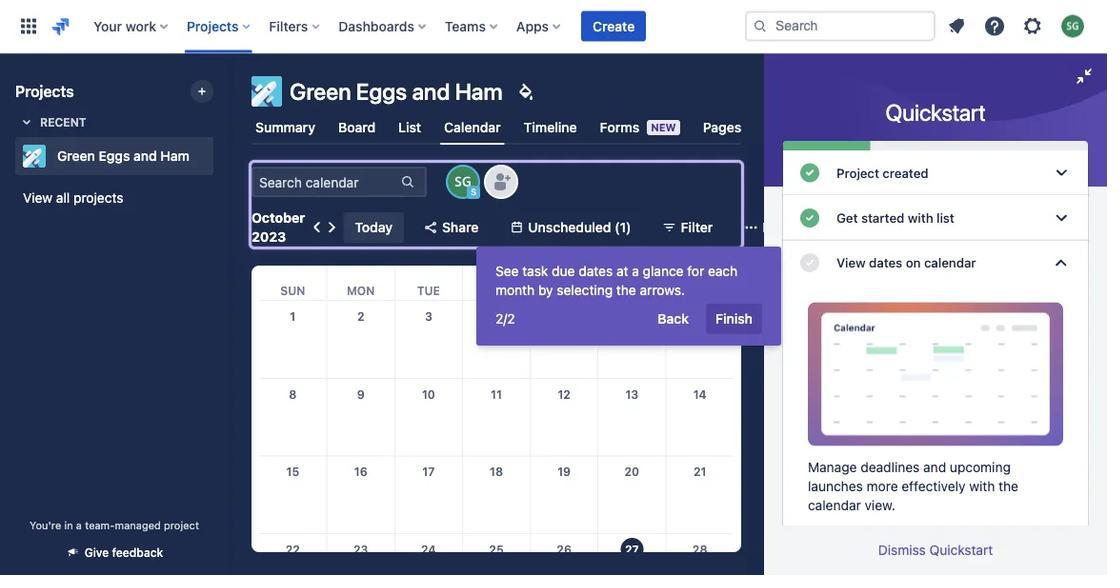 Task type: locate. For each thing, give the bounding box(es) containing it.
1
[[290, 310, 296, 323]]

a
[[632, 263, 639, 279], [76, 519, 82, 532]]

guide me
[[820, 537, 879, 552]]

progress bar
[[783, 141, 1088, 151]]

add to starred image
[[208, 145, 231, 168]]

row
[[259, 266, 734, 301], [259, 301, 734, 379], [259, 379, 734, 457], [259, 457, 734, 534], [259, 534, 734, 576]]

jira image
[[50, 15, 72, 38]]

1 vertical spatial the
[[999, 479, 1019, 494]]

2 link
[[346, 301, 376, 332]]

0 vertical spatial with
[[908, 210, 934, 226]]

13
[[626, 388, 639, 401]]

unscheduled image
[[509, 220, 524, 235]]

recent
[[40, 115, 86, 129]]

1 horizontal spatial a
[[632, 263, 639, 279]]

create
[[593, 18, 635, 34]]

wed link
[[479, 266, 514, 300]]

1 vertical spatial with
[[969, 479, 995, 494]]

in
[[64, 519, 73, 532]]

13 link
[[617, 379, 647, 410]]

1 vertical spatial quickstart
[[930, 543, 993, 558]]

1 horizontal spatial and
[[412, 78, 450, 105]]

view inside view all projects link
[[23, 190, 53, 206]]

0 horizontal spatial green eggs and ham
[[57, 148, 190, 164]]

all
[[56, 190, 70, 206]]

give
[[85, 547, 109, 560]]

and up effectively
[[924, 460, 946, 475]]

view for view all projects
[[23, 190, 53, 206]]

a right at
[[632, 263, 639, 279]]

checked image left project
[[799, 162, 821, 185]]

1 vertical spatial chevron image
[[1050, 207, 1073, 230]]

1 horizontal spatial the
[[999, 479, 1019, 494]]

1 chevron image from the top
[[1050, 162, 1073, 185]]

eggs
[[356, 78, 407, 105], [99, 148, 130, 164]]

2 vertical spatial and
[[924, 460, 946, 475]]

get started with list button
[[783, 196, 1088, 241]]

1 horizontal spatial view
[[837, 255, 866, 271]]

1 horizontal spatial projects
[[187, 18, 239, 34]]

me
[[860, 537, 879, 552]]

1 vertical spatial ham
[[160, 148, 190, 164]]

2 row from the top
[[259, 301, 734, 379]]

1 checked image from the top
[[799, 162, 821, 185]]

0 horizontal spatial projects
[[15, 82, 74, 101]]

the down upcoming
[[999, 479, 1019, 494]]

0 horizontal spatial dates
[[579, 263, 613, 279]]

27
[[625, 543, 639, 557]]

dashboards
[[339, 18, 414, 34]]

1 horizontal spatial eggs
[[356, 78, 407, 105]]

24 link
[[413, 535, 444, 565]]

row containing sun
[[259, 266, 734, 301]]

0 horizontal spatial green
[[57, 148, 95, 164]]

checked image down more button
[[799, 252, 821, 275]]

quickstart up project created dropdown button
[[886, 99, 986, 126]]

1 vertical spatial calendar
[[808, 498, 861, 513]]

9 link
[[346, 379, 376, 410]]

chevron image inside get started with list "dropdown button"
[[1050, 207, 1073, 230]]

dates inside dropdown button
[[869, 255, 903, 271]]

started
[[861, 210, 905, 226]]

the down at
[[616, 283, 636, 298]]

0 horizontal spatial the
[[616, 283, 636, 298]]

chevron image inside project created dropdown button
[[1050, 162, 1073, 185]]

1 horizontal spatial with
[[969, 479, 995, 494]]

0 vertical spatial a
[[632, 263, 639, 279]]

with inside manage deadlines and upcoming launches more effectively with the calendar view.
[[969, 479, 995, 494]]

3 checked image from the top
[[799, 252, 821, 275]]

17
[[422, 466, 435, 479]]

0 vertical spatial calendar
[[924, 255, 976, 271]]

list link
[[395, 111, 425, 145]]

projects up collapse recent projects icon
[[15, 82, 74, 101]]

project created button
[[783, 151, 1088, 196]]

row containing 22
[[259, 534, 734, 576]]

tab list
[[240, 111, 753, 145]]

search image
[[753, 19, 768, 34]]

0 vertical spatial projects
[[187, 18, 239, 34]]

23 link
[[346, 535, 376, 565]]

9
[[357, 388, 365, 401]]

your work button
[[88, 11, 175, 41]]

apps button
[[511, 11, 568, 41]]

0 horizontal spatial calendar
[[808, 498, 861, 513]]

1 vertical spatial eggs
[[99, 148, 130, 164]]

board
[[338, 120, 376, 135]]

chevron image for get started with list
[[1050, 207, 1073, 230]]

thu
[[552, 284, 577, 297]]

0 vertical spatial green
[[290, 78, 351, 105]]

5 row from the top
[[259, 534, 734, 576]]

green eggs and ham up list
[[290, 78, 503, 105]]

10
[[422, 388, 435, 401]]

1 vertical spatial view
[[837, 255, 866, 271]]

chevron image
[[1050, 162, 1073, 185], [1050, 207, 1073, 230]]

chevron image
[[1050, 252, 1073, 275]]

project created
[[837, 165, 929, 181]]

with
[[908, 210, 934, 226], [969, 479, 995, 494]]

primary element
[[11, 0, 745, 53]]

27 link
[[617, 535, 647, 565]]

1 horizontal spatial calendar
[[924, 255, 976, 271]]

see task due dates at a glance for each month by selecting the arrows.
[[496, 263, 738, 298]]

checked image inside project created dropdown button
[[799, 162, 821, 185]]

new
[[651, 122, 676, 134]]

with down upcoming
[[969, 479, 995, 494]]

jira image
[[50, 15, 72, 38]]

0 horizontal spatial view
[[23, 190, 53, 206]]

view inside the view dates on calendar dropdown button
[[837, 255, 866, 271]]

checked image inside get started with list "dropdown button"
[[799, 207, 821, 230]]

sam green image
[[448, 167, 478, 197]]

22 link
[[278, 535, 308, 565]]

ham up calendar
[[455, 78, 503, 105]]

2 checked image from the top
[[799, 207, 821, 230]]

projects up create project icon
[[187, 18, 239, 34]]

dates up selecting
[[579, 263, 613, 279]]

forms
[[600, 120, 640, 135]]

0 vertical spatial chevron image
[[1050, 162, 1073, 185]]

wed
[[483, 284, 510, 297]]

get started with list
[[837, 210, 955, 226]]

sat link
[[685, 266, 715, 300]]

4 row from the top
[[259, 457, 734, 534]]

sun link
[[277, 266, 309, 300]]

banner containing your work
[[0, 0, 1107, 53]]

0 vertical spatial checked image
[[799, 162, 821, 185]]

timeline link
[[520, 111, 581, 145]]

a right in
[[76, 519, 82, 532]]

back
[[658, 311, 689, 327]]

minimize image
[[1073, 65, 1096, 88]]

project
[[837, 165, 879, 181]]

the inside see task due dates at a glance for each month by selecting the arrows.
[[616, 283, 636, 298]]

projects inside "projects" dropdown button
[[187, 18, 239, 34]]

back button
[[648, 304, 699, 334]]

0 horizontal spatial and
[[133, 148, 157, 164]]

summary link
[[252, 111, 319, 145]]

0 vertical spatial green eggs and ham
[[290, 78, 503, 105]]

1 horizontal spatial dates
[[869, 255, 903, 271]]

calendar
[[444, 119, 501, 135]]

ham left add to starred icon
[[160, 148, 190, 164]]

fri
[[623, 284, 641, 297]]

and up view all projects link
[[133, 148, 157, 164]]

managed
[[115, 519, 161, 532]]

dashboards button
[[333, 11, 433, 41]]

fri link
[[619, 266, 645, 300]]

view left 'all'
[[23, 190, 53, 206]]

chevron image for project created
[[1050, 162, 1073, 185]]

with left list
[[908, 210, 934, 226]]

banner
[[0, 0, 1107, 53]]

green eggs and ham up view all projects link
[[57, 148, 190, 164]]

eggs up view all projects link
[[99, 148, 130, 164]]

1 vertical spatial a
[[76, 519, 82, 532]]

work
[[126, 18, 156, 34]]

dismiss quickstart link
[[878, 543, 993, 558]]

unscheduled (1)
[[528, 220, 631, 235]]

your
[[93, 18, 122, 34]]

green down recent in the left top of the page
[[57, 148, 95, 164]]

checked image
[[799, 162, 821, 185], [799, 207, 821, 230], [799, 252, 821, 275]]

checked image right "more"
[[799, 207, 821, 230]]

0 horizontal spatial with
[[908, 210, 934, 226]]

a inside see task due dates at a glance for each month by selecting the arrows.
[[632, 263, 639, 279]]

calendar down launches
[[808, 498, 861, 513]]

7
[[697, 310, 703, 323]]

24
[[421, 543, 436, 557]]

you're in a team-managed project
[[30, 519, 199, 532]]

eggs up board
[[356, 78, 407, 105]]

the
[[616, 283, 636, 298], [999, 479, 1019, 494]]

1 horizontal spatial green
[[290, 78, 351, 105]]

projects button
[[181, 11, 258, 41]]

0 vertical spatial the
[[616, 283, 636, 298]]

and up list
[[412, 78, 450, 105]]

previous month image
[[305, 216, 328, 239]]

0 vertical spatial and
[[412, 78, 450, 105]]

quickstart
[[886, 99, 986, 126], [930, 543, 993, 558]]

3 link
[[413, 301, 444, 332]]

4
[[493, 310, 500, 323]]

list
[[937, 210, 955, 226]]

20 link
[[617, 457, 647, 488]]

1 link
[[278, 301, 308, 332]]

22
[[286, 543, 300, 557]]

calendar right on
[[924, 255, 976, 271]]

view down get
[[837, 255, 866, 271]]

projects
[[73, 190, 123, 206]]

3 row from the top
[[259, 379, 734, 457]]

green eggs and ham link
[[15, 137, 206, 175]]

add people image
[[490, 171, 513, 193]]

16 link
[[346, 457, 376, 488]]

pages
[[703, 120, 742, 135]]

dismiss quickstart
[[878, 543, 993, 558]]

0 horizontal spatial a
[[76, 519, 82, 532]]

0 vertical spatial quickstart
[[886, 99, 986, 126]]

2 chevron image from the top
[[1050, 207, 1073, 230]]

16
[[354, 466, 368, 479]]

1 horizontal spatial green eggs and ham
[[290, 78, 503, 105]]

1 horizontal spatial ham
[[455, 78, 503, 105]]

dates left on
[[869, 255, 903, 271]]

0 horizontal spatial eggs
[[99, 148, 130, 164]]

create button
[[581, 11, 646, 41]]

dates inside see task due dates at a glance for each month by selecting the arrows.
[[579, 263, 613, 279]]

quickstart right dismiss
[[930, 543, 993, 558]]

1 row from the top
[[259, 266, 734, 301]]

7 link
[[685, 301, 715, 332]]

green up summary
[[290, 78, 351, 105]]

at
[[617, 263, 628, 279]]

calendar inside dropdown button
[[924, 255, 976, 271]]

teams button
[[439, 11, 505, 41]]

2 vertical spatial checked image
[[799, 252, 821, 275]]

next month image
[[320, 216, 343, 239]]

with inside "dropdown button"
[[908, 210, 934, 226]]

and inside manage deadlines and upcoming launches more effectively with the calendar view.
[[924, 460, 946, 475]]

dismiss
[[878, 543, 926, 558]]

grid
[[259, 266, 734, 576]]

2 horizontal spatial and
[[924, 460, 946, 475]]

1 vertical spatial checked image
[[799, 207, 821, 230]]

0 vertical spatial view
[[23, 190, 53, 206]]

green
[[290, 78, 351, 105], [57, 148, 95, 164]]



Task type: vqa. For each thing, say whether or not it's contained in the screenshot.
'Assignee Pin to top. Only you can see pinned fields.' icon
no



Task type: describe. For each thing, give the bounding box(es) containing it.
unscheduled (1) button
[[498, 213, 643, 243]]

28 link
[[685, 535, 715, 565]]

12 link
[[549, 379, 580, 410]]

21 link
[[685, 457, 715, 488]]

selecting
[[557, 283, 613, 298]]

due
[[552, 263, 575, 279]]

15 link
[[278, 457, 308, 488]]

sun
[[280, 284, 305, 297]]

tue link
[[413, 266, 444, 300]]

15
[[286, 466, 299, 479]]

row containing 8
[[259, 379, 734, 457]]

1 vertical spatial and
[[133, 148, 157, 164]]

mon link
[[343, 266, 379, 300]]

0 vertical spatial ham
[[455, 78, 503, 105]]

sidebar navigation image
[[208, 76, 250, 114]]

feedback
[[112, 547, 163, 560]]

created
[[883, 165, 929, 181]]

finish button
[[706, 304, 762, 334]]

19
[[558, 466, 571, 479]]

checked image for view
[[799, 252, 821, 275]]

appswitcher icon image
[[17, 15, 40, 38]]

your profile and settings image
[[1062, 15, 1084, 38]]

task
[[522, 263, 548, 279]]

manage
[[808, 460, 857, 475]]

guide me button
[[808, 530, 891, 560]]

team-
[[85, 519, 115, 532]]

(1)
[[615, 220, 631, 235]]

view for view dates on calendar
[[837, 255, 866, 271]]

share button
[[412, 213, 490, 243]]

unscheduled
[[528, 220, 611, 235]]

2/2
[[496, 311, 515, 327]]

25
[[489, 543, 504, 557]]

1 vertical spatial green
[[57, 148, 95, 164]]

11
[[491, 388, 502, 401]]

arrows.
[[640, 283, 685, 298]]

the inside manage deadlines and upcoming launches more effectively with the calendar view.
[[999, 479, 1019, 494]]

timeline
[[524, 120, 577, 135]]

checked image for project
[[799, 162, 821, 185]]

14
[[693, 388, 707, 401]]

checked image for get
[[799, 207, 821, 230]]

teams
[[445, 18, 486, 34]]

1 vertical spatial green eggs and ham
[[57, 148, 190, 164]]

glance
[[643, 263, 684, 279]]

8
[[289, 388, 297, 401]]

25 link
[[481, 535, 512, 565]]

project
[[164, 519, 199, 532]]

thu link
[[548, 266, 580, 300]]

pages link
[[699, 111, 745, 145]]

settings image
[[1022, 15, 1044, 38]]

set background color image
[[514, 80, 537, 103]]

create project image
[[194, 84, 210, 99]]

21
[[694, 466, 707, 479]]

10 link
[[413, 379, 444, 410]]

Search calendar text field
[[253, 169, 398, 195]]

see
[[496, 263, 519, 279]]

today
[[355, 220, 393, 235]]

share
[[442, 220, 479, 235]]

for
[[687, 263, 704, 279]]

tab list containing calendar
[[240, 111, 753, 145]]

effectively
[[902, 479, 966, 494]]

18 link
[[481, 457, 512, 488]]

collapse recent projects image
[[15, 111, 38, 133]]

upcoming
[[950, 460, 1011, 475]]

row containing 1
[[259, 301, 734, 379]]

give feedback button
[[54, 537, 175, 568]]

apps
[[516, 18, 549, 34]]

more button
[[732, 213, 806, 243]]

get
[[837, 210, 858, 226]]

launches
[[808, 479, 863, 494]]

1 vertical spatial projects
[[15, 82, 74, 101]]

month
[[496, 283, 535, 298]]

view.
[[865, 498, 896, 513]]

deadlines
[[861, 460, 920, 475]]

help image
[[983, 15, 1006, 38]]

filters button
[[263, 11, 327, 41]]

give feedback
[[85, 547, 163, 560]]

26
[[557, 543, 572, 557]]

0 vertical spatial eggs
[[356, 78, 407, 105]]

summary
[[255, 120, 315, 135]]

0 horizontal spatial ham
[[160, 148, 190, 164]]

calendar inside manage deadlines and upcoming launches more effectively with the calendar view.
[[808, 498, 861, 513]]

row containing 15
[[259, 457, 734, 534]]

grid containing sun
[[259, 266, 734, 576]]

manage deadlines and upcoming launches more effectively with the calendar view.
[[808, 460, 1019, 513]]

your work
[[93, 18, 156, 34]]

11 link
[[481, 379, 512, 410]]

Search field
[[745, 11, 936, 41]]

october
[[252, 210, 305, 226]]

guide
[[820, 537, 856, 552]]

filters
[[269, 18, 308, 34]]

notifications image
[[945, 15, 968, 38]]



